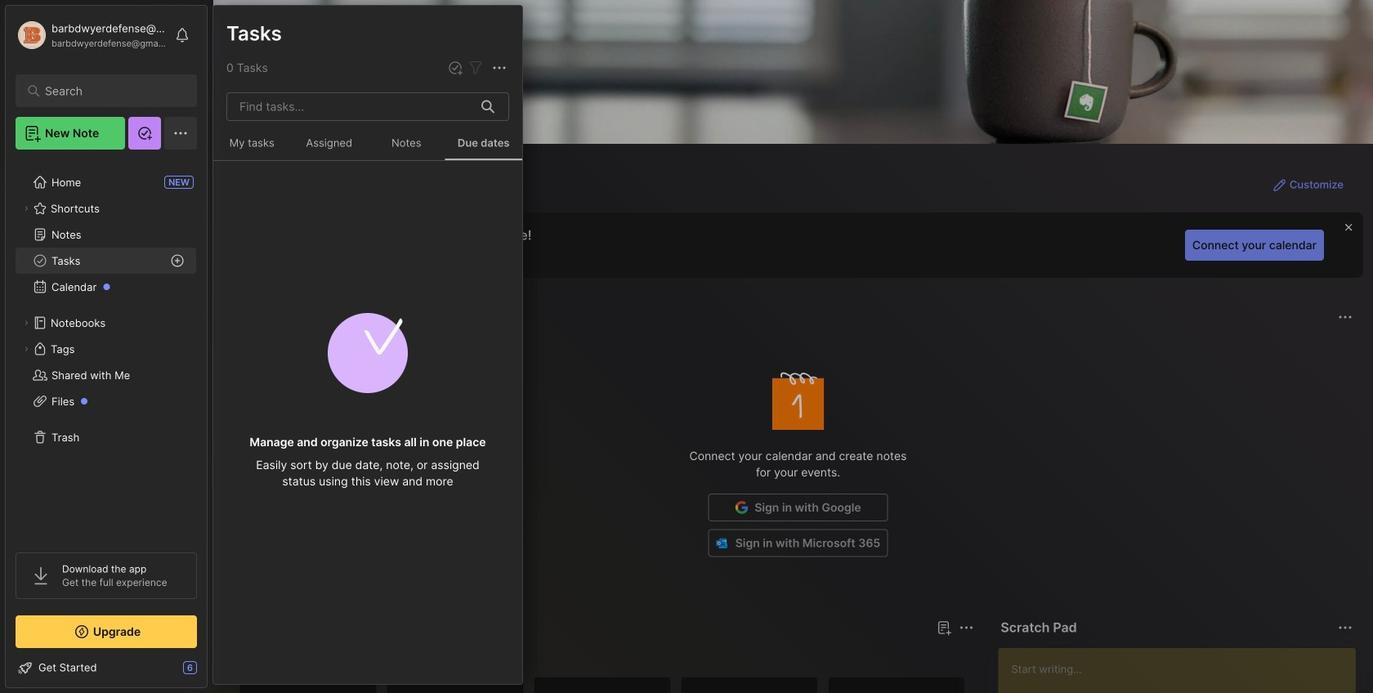 Task type: vqa. For each thing, say whether or not it's contained in the screenshot.
tree at the left of page
yes



Task type: describe. For each thing, give the bounding box(es) containing it.
More actions and view options field
[[486, 58, 509, 78]]

main element
[[0, 0, 213, 693]]

Search text field
[[45, 83, 175, 99]]

filter tasks image
[[466, 58, 486, 78]]



Task type: locate. For each thing, give the bounding box(es) containing it.
expand tags image
[[21, 344, 31, 354]]

Help and Learning task checklist field
[[6, 655, 207, 681]]

tree
[[6, 159, 207, 538]]

Find tasks… text field
[[230, 93, 472, 120]]

tab
[[243, 648, 291, 667]]

more actions and view options image
[[490, 58, 509, 78]]

tree inside main element
[[6, 159, 207, 538]]

none search field inside main element
[[45, 81, 175, 101]]

Account field
[[16, 19, 167, 52]]

Start writing… text field
[[1012, 648, 1356, 693]]

click to collapse image
[[206, 663, 219, 683]]

Filter tasks field
[[466, 58, 486, 78]]

new task image
[[447, 60, 464, 76]]

None search field
[[45, 81, 175, 101]]

row group
[[240, 677, 975, 693]]

expand notebooks image
[[21, 318, 31, 328]]



